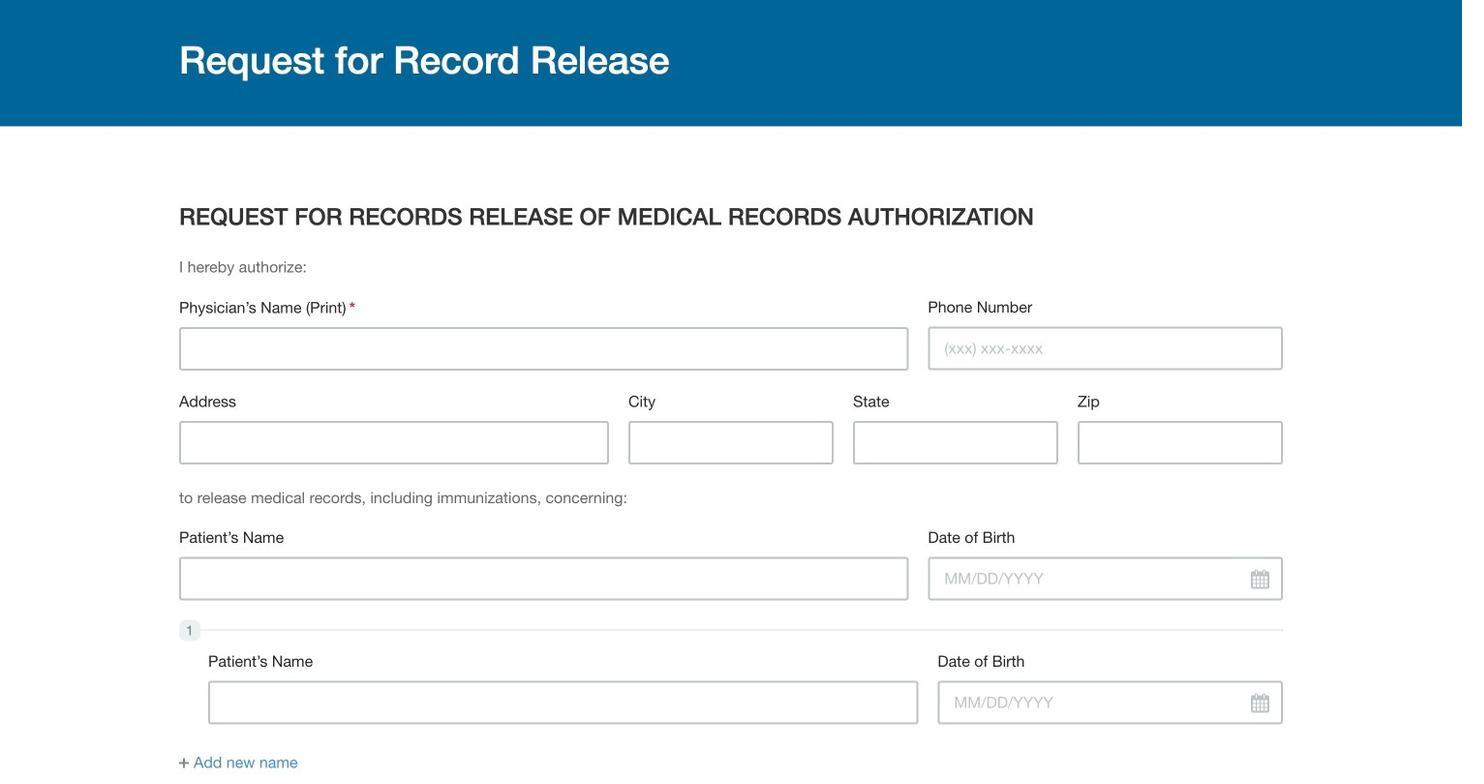 Task type: locate. For each thing, give the bounding box(es) containing it.
None text field
[[179, 421, 609, 465], [629, 421, 834, 465], [1078, 421, 1283, 465], [179, 557, 909, 601], [208, 681, 918, 725], [179, 421, 609, 465], [629, 421, 834, 465], [1078, 421, 1283, 465], [179, 557, 909, 601], [208, 681, 918, 725]]

None text field
[[179, 327, 909, 371], [853, 421, 1058, 465], [179, 327, 909, 371], [853, 421, 1058, 465]]

(xxx) xxx-xxxx text field
[[928, 327, 1283, 370]]



Task type: describe. For each thing, give the bounding box(es) containing it.
MM/DD/YYYY text field
[[928, 557, 1283, 601]]

MM/DD/YYYY text field
[[938, 681, 1283, 725]]



Task type: vqa. For each thing, say whether or not it's contained in the screenshot.
$ text field
no



